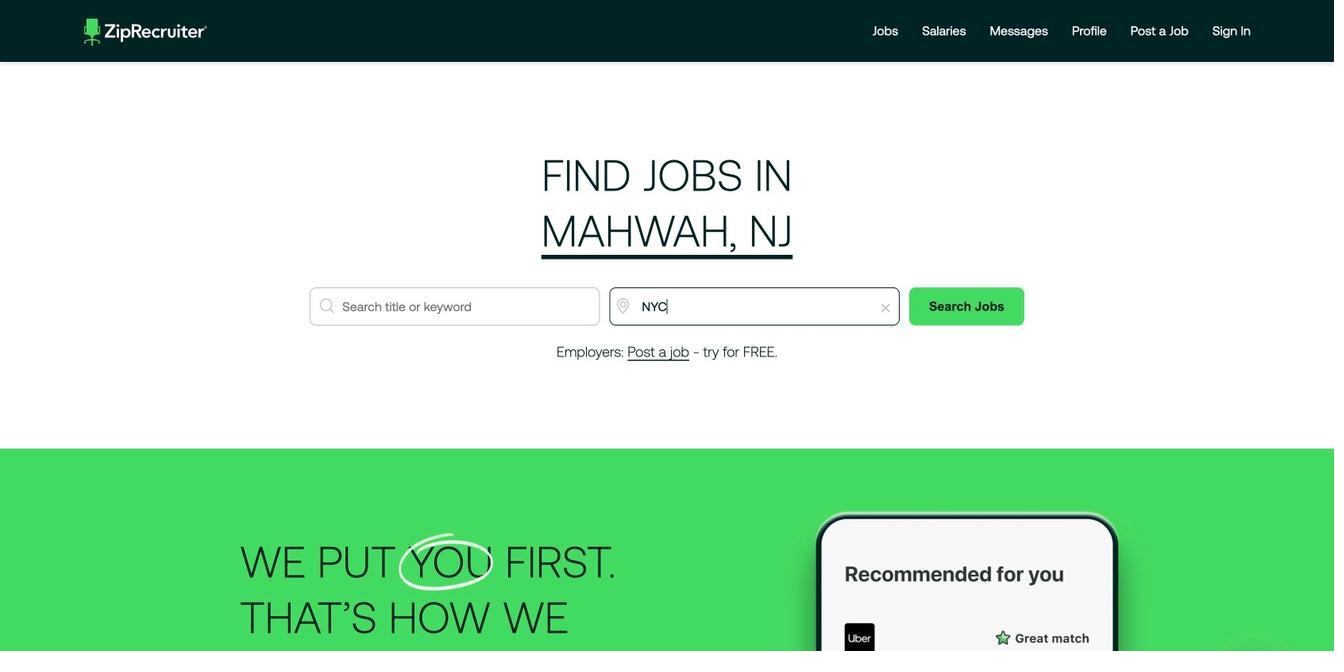 Task type: describe. For each thing, give the bounding box(es) containing it.
Search title or keyword text field
[[310, 287, 600, 326]]

ziprecruiter image
[[84, 19, 207, 46]]

main element
[[71, 13, 1263, 49]]



Task type: vqa. For each thing, say whether or not it's contained in the screenshot.
2nd Security Guard - Hiring Immediately image from the bottom of the page
no



Task type: locate. For each thing, give the bounding box(es) containing it.
None submit
[[909, 287, 1024, 326]]

City, state or postal code text field
[[609, 287, 900, 326]]



